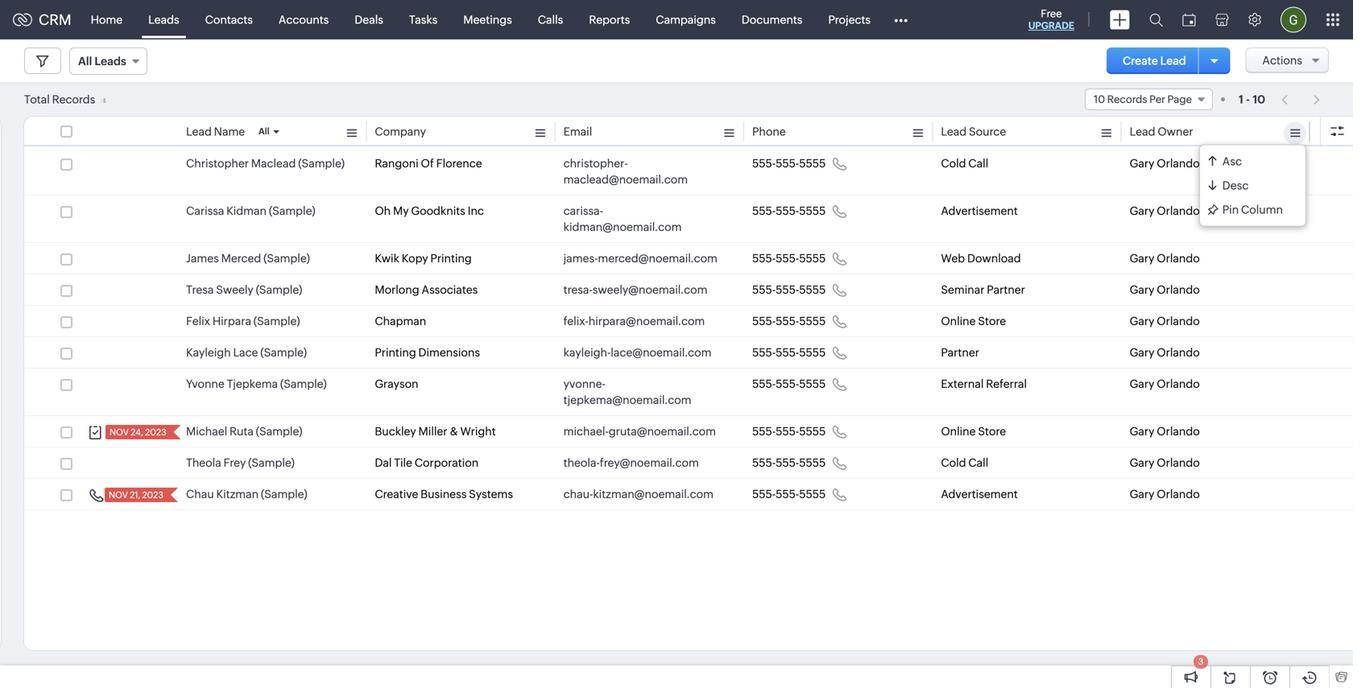 Task type: locate. For each thing, give the bounding box(es) containing it.
oh
[[375, 205, 391, 218]]

row group
[[24, 148, 1354, 511]]

555-555-5555 for carissa- kidman@noemail.com
[[753, 205, 826, 218]]

5555 for yvonne- tjepkema@noemail.com
[[799, 378, 826, 391]]

0 vertical spatial online
[[941, 315, 976, 328]]

all leads
[[78, 55, 126, 68]]

1 gary orlando from the top
[[1130, 157, 1200, 170]]

1 advertisement from the top
[[941, 205, 1018, 218]]

store down the seminar partner
[[978, 315, 1006, 328]]

0 vertical spatial partner
[[987, 284, 1026, 297]]

0 horizontal spatial records
[[52, 93, 95, 106]]

partner down 'download'
[[987, 284, 1026, 297]]

rangoni
[[375, 157, 419, 170]]

christopher- maclead@noemail.com
[[564, 157, 688, 186]]

2 cold from the top
[[941, 457, 966, 470]]

6 gary orlando from the top
[[1130, 346, 1200, 359]]

5 555-555-5555 from the top
[[753, 315, 826, 328]]

5 orlando from the top
[[1157, 315, 1200, 328]]

(sample) down james merced (sample) link
[[256, 284, 302, 297]]

-
[[1247, 93, 1251, 106]]

nov for chau
[[109, 491, 128, 501]]

2 orlando from the top
[[1157, 205, 1200, 218]]

lead down 10 records per page
[[1130, 125, 1156, 138]]

advertisement
[[941, 205, 1018, 218], [941, 488, 1018, 501]]

4 gary from the top
[[1130, 284, 1155, 297]]

1 call from the top
[[969, 157, 989, 170]]

6 5555 from the top
[[799, 346, 826, 359]]

0 vertical spatial all
[[78, 55, 92, 68]]

merced
[[221, 252, 261, 265]]

desc
[[1223, 179, 1249, 192]]

(sample) up kayleigh lace (sample)
[[254, 315, 300, 328]]

0 vertical spatial cold call
[[941, 157, 989, 170]]

gary orlando for carissa- kidman@noemail.com
[[1130, 205, 1200, 218]]

2 store from the top
[[978, 425, 1006, 438]]

(sample) right ruta
[[256, 425, 303, 438]]

email
[[564, 125, 592, 138]]

meetings
[[464, 13, 512, 26]]

0 horizontal spatial 10
[[1094, 93, 1106, 106]]

2023 right 24,
[[145, 428, 166, 438]]

online store down external referral
[[941, 425, 1006, 438]]

555-
[[753, 157, 776, 170], [776, 157, 799, 170], [753, 205, 776, 218], [776, 205, 799, 218], [753, 252, 776, 265], [776, 252, 799, 265], [753, 284, 776, 297], [776, 284, 799, 297], [753, 315, 776, 328], [776, 315, 799, 328], [753, 346, 776, 359], [776, 346, 799, 359], [753, 378, 776, 391], [776, 378, 799, 391], [753, 425, 776, 438], [776, 425, 799, 438], [753, 457, 776, 470], [776, 457, 799, 470], [753, 488, 776, 501], [776, 488, 799, 501]]

leads inside field
[[95, 55, 126, 68]]

10 gary orlando from the top
[[1130, 488, 1200, 501]]

6 555-555-5555 from the top
[[753, 346, 826, 359]]

4 orlando from the top
[[1157, 284, 1200, 297]]

felix
[[186, 315, 210, 328]]

online store
[[941, 315, 1006, 328], [941, 425, 1006, 438]]

0 vertical spatial nov
[[110, 428, 129, 438]]

(sample) right kitzman
[[261, 488, 308, 501]]

online for felix-hirpara@noemail.com
[[941, 315, 976, 328]]

external referral
[[941, 378, 1027, 391]]

1 vertical spatial partner
[[941, 346, 980, 359]]

4 555-555-5555 from the top
[[753, 284, 826, 297]]

7 555-555-5555 from the top
[[753, 378, 826, 391]]

contacts
[[205, 13, 253, 26]]

michael-gruta@noemail.com
[[564, 425, 716, 438]]

morlong
[[375, 284, 420, 297]]

hirpara
[[213, 315, 251, 328]]

gary for carissa- kidman@noemail.com
[[1130, 205, 1155, 218]]

gary for christopher- maclead@noemail.com
[[1130, 157, 1155, 170]]

deals
[[355, 13, 383, 26]]

1 555-555-5555 from the top
[[753, 157, 826, 170]]

store for felix-hirpara@noemail.com
[[978, 315, 1006, 328]]

0 horizontal spatial printing
[[375, 346, 416, 359]]

1 gary from the top
[[1130, 157, 1155, 170]]

navigation
[[1274, 88, 1329, 111]]

cold down external
[[941, 457, 966, 470]]

9 gary orlando from the top
[[1130, 457, 1200, 470]]

2 5555 from the top
[[799, 205, 826, 218]]

0 vertical spatial call
[[969, 157, 989, 170]]

1 vertical spatial 2023
[[142, 491, 164, 501]]

yvonne- tjepkema@noemail.com link
[[564, 376, 720, 409]]

nov inside nov 24, 2023 link
[[110, 428, 129, 438]]

leads up loading 'image'
[[95, 55, 126, 68]]

2 call from the top
[[969, 457, 989, 470]]

1 online from the top
[[941, 315, 976, 328]]

4 5555 from the top
[[799, 284, 826, 297]]

1 vertical spatial leads
[[95, 55, 126, 68]]

1 cold call from the top
[[941, 157, 989, 170]]

2 gary orlando from the top
[[1130, 205, 1200, 218]]

partner up external
[[941, 346, 980, 359]]

2 advertisement from the top
[[941, 488, 1018, 501]]

lead for lead owner
[[1130, 125, 1156, 138]]

5555 for tresa-sweely@noemail.com
[[799, 284, 826, 297]]

online down external
[[941, 425, 976, 438]]

profile image
[[1281, 7, 1307, 33]]

2 online from the top
[[941, 425, 976, 438]]

gary orlando for yvonne- tjepkema@noemail.com
[[1130, 378, 1200, 391]]

0 vertical spatial store
[[978, 315, 1006, 328]]

(sample) right 'frey'
[[248, 457, 295, 470]]

9 555-555-5555 from the top
[[753, 457, 826, 470]]

call
[[969, 157, 989, 170], [969, 457, 989, 470]]

3 orlando from the top
[[1157, 252, 1200, 265]]

(sample) right tjepkema
[[280, 378, 327, 391]]

leads right home link
[[148, 13, 179, 26]]

1 vertical spatial cold
[[941, 457, 966, 470]]

orlando for felix-hirpara@noemail.com
[[1157, 315, 1200, 328]]

7 orlando from the top
[[1157, 378, 1200, 391]]

1 vertical spatial nov
[[109, 491, 128, 501]]

gary for chau-kitzman@noemail.com
[[1130, 488, 1155, 501]]

michael
[[186, 425, 227, 438]]

5555 for james-merced@noemail.com
[[799, 252, 826, 265]]

lead inside "button"
[[1161, 54, 1187, 67]]

3 555-555-5555 from the top
[[753, 252, 826, 265]]

555-555-5555 for james-merced@noemail.com
[[753, 252, 826, 265]]

1 vertical spatial all
[[259, 127, 270, 137]]

0 horizontal spatial leads
[[95, 55, 126, 68]]

3 gary from the top
[[1130, 252, 1155, 265]]

gary for theola-frey@noemail.com
[[1130, 457, 1155, 470]]

search element
[[1140, 0, 1173, 39]]

10 left per
[[1094, 93, 1106, 106]]

nov left 21,
[[109, 491, 128, 501]]

555-555-5555 for theola-frey@noemail.com
[[753, 457, 826, 470]]

0 horizontal spatial partner
[[941, 346, 980, 359]]

james merced (sample)
[[186, 252, 310, 265]]

8 5555 from the top
[[799, 425, 826, 438]]

0 vertical spatial online store
[[941, 315, 1006, 328]]

0 vertical spatial printing
[[431, 252, 472, 265]]

buckley
[[375, 425, 416, 438]]

10 gary from the top
[[1130, 488, 1155, 501]]

cold call
[[941, 157, 989, 170], [941, 457, 989, 470]]

10 555-555-5555 from the top
[[753, 488, 826, 501]]

lead right 'create'
[[1161, 54, 1187, 67]]

store down external referral
[[978, 425, 1006, 438]]

0 vertical spatial advertisement
[[941, 205, 1018, 218]]

web
[[941, 252, 965, 265]]

deals link
[[342, 0, 396, 39]]

call down lead source
[[969, 157, 989, 170]]

lead for lead source
[[941, 125, 967, 138]]

calendar image
[[1183, 13, 1197, 26]]

1 cold from the top
[[941, 157, 966, 170]]

upgrade
[[1029, 20, 1075, 31]]

1 vertical spatial advertisement
[[941, 488, 1018, 501]]

8 555-555-5555 from the top
[[753, 425, 826, 438]]

orlando for tresa-sweely@noemail.com
[[1157, 284, 1200, 297]]

10 orlando from the top
[[1157, 488, 1200, 501]]

1 store from the top
[[978, 315, 1006, 328]]

call for theola-frey@noemail.com
[[969, 457, 989, 470]]

9 gary from the top
[[1130, 457, 1155, 470]]

external
[[941, 378, 984, 391]]

store for michael-gruta@noemail.com
[[978, 425, 1006, 438]]

4 gary orlando from the top
[[1130, 284, 1200, 297]]

james-merced@noemail.com
[[564, 252, 718, 265]]

accounts link
[[266, 0, 342, 39]]

chau-
[[564, 488, 593, 501]]

1 vertical spatial online store
[[941, 425, 1006, 438]]

lead left source
[[941, 125, 967, 138]]

total
[[24, 93, 50, 106]]

5 gary from the top
[[1130, 315, 1155, 328]]

10 right the -
[[1253, 93, 1266, 106]]

christopher maclead (sample) link
[[186, 156, 345, 172]]

lead for lead name
[[186, 125, 212, 138]]

leads link
[[135, 0, 192, 39]]

9 orlando from the top
[[1157, 457, 1200, 470]]

1 vertical spatial online
[[941, 425, 976, 438]]

1 vertical spatial store
[[978, 425, 1006, 438]]

orlando
[[1157, 157, 1200, 170], [1157, 205, 1200, 218], [1157, 252, 1200, 265], [1157, 284, 1200, 297], [1157, 315, 1200, 328], [1157, 346, 1200, 359], [1157, 378, 1200, 391], [1157, 425, 1200, 438], [1157, 457, 1200, 470], [1157, 488, 1200, 501]]

carissa kidman (sample) link
[[186, 203, 316, 219]]

creative
[[375, 488, 418, 501]]

lead left name
[[186, 125, 212, 138]]

2 online store from the top
[[941, 425, 1006, 438]]

cold
[[941, 157, 966, 170], [941, 457, 966, 470]]

8 gary from the top
[[1130, 425, 1155, 438]]

1 orlando from the top
[[1157, 157, 1200, 170]]

felix-hirpara@noemail.com
[[564, 315, 705, 328]]

online down seminar on the top of page
[[941, 315, 976, 328]]

create lead
[[1123, 54, 1187, 67]]

advertisement for carissa- kidman@noemail.com
[[941, 205, 1018, 218]]

yvonne tjepkema (sample)
[[186, 378, 327, 391]]

ruta
[[230, 425, 254, 438]]

carissa-
[[564, 205, 603, 218]]

7 gary from the top
[[1130, 378, 1155, 391]]

of
[[421, 157, 434, 170]]

(sample) right merced
[[264, 252, 310, 265]]

gary for kayleigh-lace@noemail.com
[[1130, 346, 1155, 359]]

gruta@noemail.com
[[609, 425, 716, 438]]

555-555-5555 for chau-kitzman@noemail.com
[[753, 488, 826, 501]]

10 records per page
[[1094, 93, 1192, 106]]

(sample) right the maclead
[[298, 157, 345, 170]]

orlando for james-merced@noemail.com
[[1157, 252, 1200, 265]]

accounts
[[279, 13, 329, 26]]

10 inside field
[[1094, 93, 1106, 106]]

(sample) right the lace
[[260, 346, 307, 359]]

1 vertical spatial call
[[969, 457, 989, 470]]

0 vertical spatial 2023
[[145, 428, 166, 438]]

2 555-555-5555 from the top
[[753, 205, 826, 218]]

3 5555 from the top
[[799, 252, 826, 265]]

1 online store from the top
[[941, 315, 1006, 328]]

8 orlando from the top
[[1157, 425, 1200, 438]]

pin
[[1223, 203, 1239, 216]]

nov inside nov 21, 2023 'link'
[[109, 491, 128, 501]]

my
[[393, 205, 409, 218]]

2 gary from the top
[[1130, 205, 1155, 218]]

kayleigh lace (sample)
[[186, 346, 307, 359]]

3 gary orlando from the top
[[1130, 252, 1200, 265]]

(sample) for michael ruta (sample)
[[256, 425, 303, 438]]

column
[[1242, 203, 1284, 216]]

actions
[[1263, 54, 1303, 67]]

1 - 10
[[1239, 93, 1266, 106]]

0 vertical spatial leads
[[148, 13, 179, 26]]

loading image
[[98, 98, 106, 104]]

2023 for chau kitzman (sample)
[[142, 491, 164, 501]]

1 horizontal spatial partner
[[987, 284, 1026, 297]]

all up total records
[[78, 55, 92, 68]]

1 vertical spatial cold call
[[941, 457, 989, 470]]

nov left 24,
[[110, 428, 129, 438]]

(sample) for christopher maclead (sample)
[[298, 157, 345, 170]]

records for total
[[52, 93, 95, 106]]

cold down lead source
[[941, 157, 966, 170]]

1 5555 from the top
[[799, 157, 826, 170]]

7 5555 from the top
[[799, 378, 826, 391]]

referral
[[986, 378, 1027, 391]]

call down external referral
[[969, 457, 989, 470]]

5 gary orlando from the top
[[1130, 315, 1200, 328]]

gary
[[1130, 157, 1155, 170], [1130, 205, 1155, 218], [1130, 252, 1155, 265], [1130, 284, 1155, 297], [1130, 315, 1155, 328], [1130, 346, 1155, 359], [1130, 378, 1155, 391], [1130, 425, 1155, 438], [1130, 457, 1155, 470], [1130, 488, 1155, 501]]

5555 for michael-gruta@noemail.com
[[799, 425, 826, 438]]

theola-frey@noemail.com
[[564, 457, 699, 470]]

7 gary orlando from the top
[[1130, 378, 1200, 391]]

printing dimensions
[[375, 346, 480, 359]]

online store down the seminar partner
[[941, 315, 1006, 328]]

0 horizontal spatial all
[[78, 55, 92, 68]]

grayson
[[375, 378, 419, 391]]

1 horizontal spatial all
[[259, 127, 270, 137]]

(sample) right kidman on the top left of page
[[269, 205, 316, 218]]

yvonne tjepkema (sample) link
[[186, 376, 327, 392]]

james
[[186, 252, 219, 265]]

5 5555 from the top
[[799, 315, 826, 328]]

maclead@noemail.com
[[564, 173, 688, 186]]

meetings link
[[451, 0, 525, 39]]

cold call down external
[[941, 457, 989, 470]]

All Leads field
[[69, 48, 147, 75]]

name
[[214, 125, 245, 138]]

page
[[1168, 93, 1192, 106]]

0 vertical spatial cold
[[941, 157, 966, 170]]

records left per
[[1108, 93, 1148, 106]]

9 5555 from the top
[[799, 457, 826, 470]]

records inside field
[[1108, 93, 1148, 106]]

reports link
[[576, 0, 643, 39]]

frey
[[224, 457, 246, 470]]

10 5555 from the top
[[799, 488, 826, 501]]

all inside field
[[78, 55, 92, 68]]

6 orlando from the top
[[1157, 346, 1200, 359]]

call for christopher- maclead@noemail.com
[[969, 157, 989, 170]]

6 gary from the top
[[1130, 346, 1155, 359]]

tresa sweely (sample) link
[[186, 282, 302, 298]]

theola
[[186, 457, 221, 470]]

2023 inside 'link'
[[142, 491, 164, 501]]

associates
[[422, 284, 478, 297]]

cold call down lead source
[[941, 157, 989, 170]]

printing up associates
[[431, 252, 472, 265]]

tjepkema
[[227, 378, 278, 391]]

2023 right 21,
[[142, 491, 164, 501]]

printing up grayson
[[375, 346, 416, 359]]

records left loading 'image'
[[52, 93, 95, 106]]

total records
[[24, 93, 95, 106]]

2 cold call from the top
[[941, 457, 989, 470]]

tresa-sweely@noemail.com
[[564, 284, 708, 297]]

online store for hirpara@noemail.com
[[941, 315, 1006, 328]]

business
[[421, 488, 467, 501]]

search image
[[1150, 13, 1164, 27]]

all up christopher maclead (sample)
[[259, 127, 270, 137]]

1 vertical spatial printing
[[375, 346, 416, 359]]

kitzman
[[216, 488, 259, 501]]

8 gary orlando from the top
[[1130, 425, 1200, 438]]

3
[[1199, 657, 1204, 668]]

leads
[[148, 13, 179, 26], [95, 55, 126, 68]]

contacts link
[[192, 0, 266, 39]]

(sample) for felix hirpara (sample)
[[254, 315, 300, 328]]

online for michael-gruta@noemail.com
[[941, 425, 976, 438]]

1 horizontal spatial records
[[1108, 93, 1148, 106]]



Task type: describe. For each thing, give the bounding box(es) containing it.
1 horizontal spatial printing
[[431, 252, 472, 265]]

gary orlando for james-merced@noemail.com
[[1130, 252, 1200, 265]]

Other Modules field
[[884, 7, 919, 33]]

systems
[[469, 488, 513, 501]]

logo image
[[13, 13, 32, 26]]

gary orlando for christopher- maclead@noemail.com
[[1130, 157, 1200, 170]]

source
[[969, 125, 1007, 138]]

lace
[[233, 346, 258, 359]]

owner
[[1158, 125, 1194, 138]]

free upgrade
[[1029, 8, 1075, 31]]

lead name
[[186, 125, 245, 138]]

records for 10
[[1108, 93, 1148, 106]]

company
[[375, 125, 426, 138]]

documents link
[[729, 0, 816, 39]]

lead owner
[[1130, 125, 1194, 138]]

christopher maclead (sample)
[[186, 157, 345, 170]]

gary orlando for michael-gruta@noemail.com
[[1130, 425, 1200, 438]]

orlando for carissa- kidman@noemail.com
[[1157, 205, 1200, 218]]

christopher- maclead@noemail.com link
[[564, 156, 720, 188]]

maclead
[[251, 157, 296, 170]]

create
[[1123, 54, 1159, 67]]

row group containing christopher maclead (sample)
[[24, 148, 1354, 511]]

felix-hirpara@noemail.com link
[[564, 313, 705, 330]]

kayleigh-
[[564, 346, 611, 359]]

tasks link
[[396, 0, 451, 39]]

gary for yvonne- tjepkema@noemail.com
[[1130, 378, 1155, 391]]

advertisement for chau-kitzman@noemail.com
[[941, 488, 1018, 501]]

gary orlando for theola-frey@noemail.com
[[1130, 457, 1200, 470]]

(sample) for kayleigh lace (sample)
[[260, 346, 307, 359]]

create menu image
[[1110, 10, 1130, 29]]

michael-
[[564, 425, 609, 438]]

orlando for theola-frey@noemail.com
[[1157, 457, 1200, 470]]

all for all
[[259, 127, 270, 137]]

profile element
[[1271, 0, 1317, 39]]

all for all leads
[[78, 55, 92, 68]]

5555 for kayleigh-lace@noemail.com
[[799, 346, 826, 359]]

10 Records Per Page field
[[1085, 89, 1213, 110]]

1 horizontal spatial 10
[[1253, 93, 1266, 106]]

gary orlando for tresa-sweely@noemail.com
[[1130, 284, 1200, 297]]

yvonne- tjepkema@noemail.com
[[564, 378, 692, 407]]

orlando for chau-kitzman@noemail.com
[[1157, 488, 1200, 501]]

gary for michael-gruta@noemail.com
[[1130, 425, 1155, 438]]

creative business systems
[[375, 488, 513, 501]]

theola-frey@noemail.com link
[[564, 455, 699, 471]]

download
[[968, 252, 1021, 265]]

chau kitzman (sample)
[[186, 488, 308, 501]]

felix hirpara (sample) link
[[186, 313, 300, 330]]

home link
[[78, 0, 135, 39]]

calls
[[538, 13, 563, 26]]

orlando for yvonne- tjepkema@noemail.com
[[1157, 378, 1200, 391]]

michael ruta (sample)
[[186, 425, 303, 438]]

online store for gruta@noemail.com
[[941, 425, 1006, 438]]

dal tile corporation
[[375, 457, 479, 470]]

5555 for felix-hirpara@noemail.com
[[799, 315, 826, 328]]

campaigns
[[656, 13, 716, 26]]

555-555-5555 for yvonne- tjepkema@noemail.com
[[753, 378, 826, 391]]

reports
[[589, 13, 630, 26]]

gary for tresa-sweely@noemail.com
[[1130, 284, 1155, 297]]

michael-gruta@noemail.com link
[[564, 424, 716, 440]]

morlong associates
[[375, 284, 478, 297]]

christopher-
[[564, 157, 628, 170]]

cold call for theola-frey@noemail.com
[[941, 457, 989, 470]]

tresa-
[[564, 284, 593, 297]]

dimensions
[[419, 346, 480, 359]]

rangoni of florence
[[375, 157, 482, 170]]

chau
[[186, 488, 214, 501]]

(sample) for yvonne tjepkema (sample)
[[280, 378, 327, 391]]

felix-
[[564, 315, 589, 328]]

kwik
[[375, 252, 400, 265]]

gary for felix-hirpara@noemail.com
[[1130, 315, 1155, 328]]

tresa
[[186, 284, 214, 297]]

theola-
[[564, 457, 600, 470]]

(sample) for tresa sweely (sample)
[[256, 284, 302, 297]]

oh my goodknits inc
[[375, 205, 484, 218]]

sweely@noemail.com
[[593, 284, 708, 297]]

create lead button
[[1107, 48, 1203, 74]]

555-555-5555 for michael-gruta@noemail.com
[[753, 425, 826, 438]]

cold call for christopher- maclead@noemail.com
[[941, 157, 989, 170]]

nov 24, 2023
[[110, 428, 166, 438]]

5555 for theola-frey@noemail.com
[[799, 457, 826, 470]]

frey@noemail.com
[[600, 457, 699, 470]]

orlando for christopher- maclead@noemail.com
[[1157, 157, 1200, 170]]

cold for christopher- maclead@noemail.com
[[941, 157, 966, 170]]

asc
[[1223, 155, 1242, 168]]

cold for theola-frey@noemail.com
[[941, 457, 966, 470]]

(sample) for theola frey (sample)
[[248, 457, 295, 470]]

pin column
[[1223, 203, 1284, 216]]

felix hirpara (sample)
[[186, 315, 300, 328]]

1 horizontal spatial leads
[[148, 13, 179, 26]]

free
[[1041, 8, 1062, 20]]

orlando for michael-gruta@noemail.com
[[1157, 425, 1200, 438]]

seminar
[[941, 284, 985, 297]]

5555 for christopher- maclead@noemail.com
[[799, 157, 826, 170]]

web download
[[941, 252, 1021, 265]]

(sample) for carissa kidman (sample)
[[269, 205, 316, 218]]

crm
[[39, 11, 71, 28]]

corporation
[[415, 457, 479, 470]]

create menu element
[[1101, 0, 1140, 39]]

(sample) for chau kitzman (sample)
[[261, 488, 308, 501]]

carissa kidman (sample)
[[186, 205, 316, 218]]

555-555-5555 for tresa-sweely@noemail.com
[[753, 284, 826, 297]]

(sample) for james merced (sample)
[[264, 252, 310, 265]]

gary orlando for kayleigh-lace@noemail.com
[[1130, 346, 1200, 359]]

per
[[1150, 93, 1166, 106]]

5555 for carissa- kidman@noemail.com
[[799, 205, 826, 218]]

555-555-5555 for felix-hirpara@noemail.com
[[753, 315, 826, 328]]

tresa sweely (sample)
[[186, 284, 302, 297]]

nov 24, 2023 link
[[106, 425, 168, 440]]

gary for james-merced@noemail.com
[[1130, 252, 1155, 265]]

nov 21, 2023
[[109, 491, 164, 501]]

campaigns link
[[643, 0, 729, 39]]

tresa-sweely@noemail.com link
[[564, 282, 708, 298]]

chapman
[[375, 315, 426, 328]]

lace@noemail.com
[[611, 346, 712, 359]]

555-555-5555 for kayleigh-lace@noemail.com
[[753, 346, 826, 359]]

kidman
[[227, 205, 267, 218]]

5555 for chau-kitzman@noemail.com
[[799, 488, 826, 501]]

555-555-5555 for christopher- maclead@noemail.com
[[753, 157, 826, 170]]

projects
[[829, 13, 871, 26]]

lead source
[[941, 125, 1007, 138]]

2023 for michael ruta (sample)
[[145, 428, 166, 438]]

kopy
[[402, 252, 428, 265]]

phone
[[753, 125, 786, 138]]

christopher
[[186, 157, 249, 170]]

chau kitzman (sample) link
[[186, 487, 308, 503]]

florence
[[436, 157, 482, 170]]

gary orlando for chau-kitzman@noemail.com
[[1130, 488, 1200, 501]]

nov for michael
[[110, 428, 129, 438]]

chau-kitzman@noemail.com
[[564, 488, 714, 501]]

buckley miller & wright
[[375, 425, 496, 438]]

yvonne-
[[564, 378, 606, 391]]

gary orlando for felix-hirpara@noemail.com
[[1130, 315, 1200, 328]]

home
[[91, 13, 123, 26]]

orlando for kayleigh-lace@noemail.com
[[1157, 346, 1200, 359]]



Task type: vqa. For each thing, say whether or not it's contained in the screenshot.
KAYLEIGH-LACE@NOEMAIL.COM 'link'
yes



